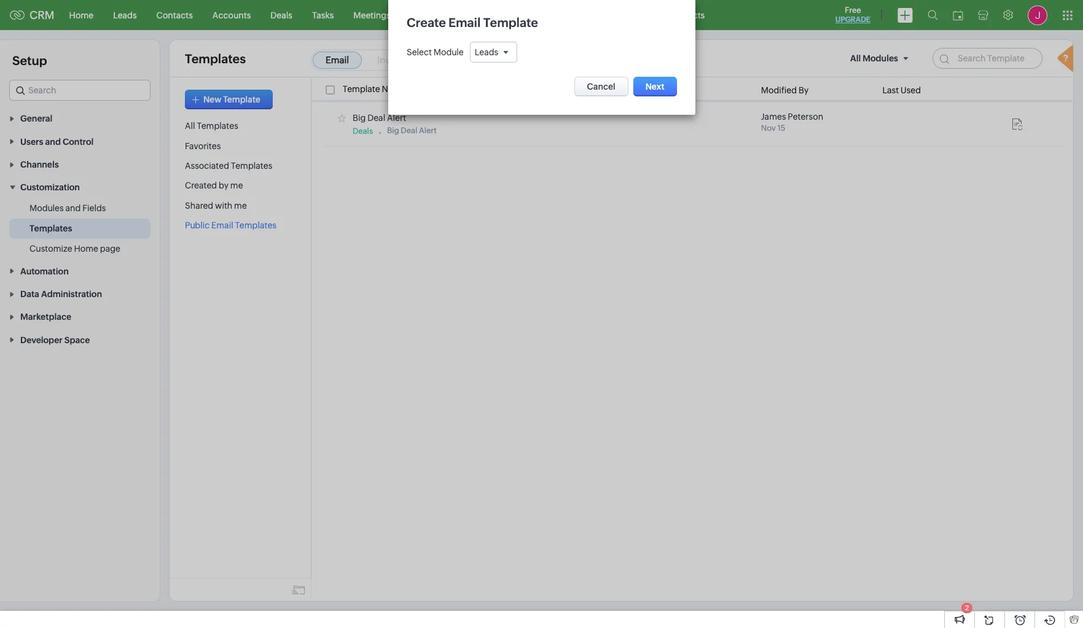 Task type: locate. For each thing, give the bounding box(es) containing it.
last
[[883, 86, 899, 95]]

deals inside deals link
[[271, 10, 292, 20]]

leads for leads field
[[475, 47, 498, 57]]

0 horizontal spatial deal
[[368, 113, 385, 123]]

1 vertical spatial me
[[234, 201, 247, 211]]

0 horizontal spatial big
[[353, 113, 366, 123]]

1 horizontal spatial big
[[387, 126, 399, 135]]

template inside button
[[223, 95, 261, 104]]

deals link
[[261, 0, 302, 30]]

leads inside leads field
[[475, 47, 498, 57]]

customization region
[[0, 199, 160, 260]]

leads
[[113, 10, 137, 20], [475, 47, 498, 57]]

template right 'new'
[[223, 95, 261, 104]]

home
[[69, 10, 94, 20], [74, 244, 98, 254]]

me for created by me
[[230, 181, 243, 191]]

public email templates
[[185, 221, 277, 231]]

0 vertical spatial deal
[[368, 113, 385, 123]]

template up leads field
[[483, 15, 538, 30]]

new
[[203, 95, 222, 104]]

home inside customization region
[[74, 244, 98, 254]]

0 vertical spatial big
[[353, 113, 366, 123]]

modified
[[761, 86, 797, 95]]

0 vertical spatial me
[[230, 181, 243, 191]]

1 horizontal spatial leads
[[475, 47, 498, 57]]

module
[[433, 47, 464, 57]]

leads right "home" link
[[113, 10, 137, 20]]

template
[[483, 15, 538, 30], [343, 84, 380, 94], [223, 95, 261, 104]]

all templates
[[185, 121, 238, 131]]

leads down create email template
[[475, 47, 498, 57]]

reports
[[449, 10, 481, 20]]

big down the template name
[[353, 113, 366, 123]]

created
[[185, 181, 217, 191]]

new template button
[[185, 90, 273, 109]]

0 vertical spatial email
[[326, 55, 349, 65]]

deals left tasks "link"
[[271, 10, 292, 20]]

favorites
[[185, 141, 221, 151]]

modules
[[30, 204, 64, 213]]

0 vertical spatial home
[[69, 10, 94, 20]]

0 vertical spatial template
[[483, 15, 538, 30]]

tasks link
[[302, 0, 344, 30]]

1 vertical spatial home
[[74, 244, 98, 254]]

2 vertical spatial template
[[223, 95, 261, 104]]

templates up favorites
[[197, 121, 238, 131]]

deals down big deal alert link
[[353, 126, 373, 136]]

shared with me
[[185, 201, 247, 211]]

public email templates link
[[185, 221, 277, 231]]

template left name
[[343, 84, 380, 94]]

me right the with
[[234, 201, 247, 211]]

2
[[965, 605, 969, 612]]

None button
[[574, 77, 629, 97], [633, 77, 677, 97], [574, 77, 629, 97], [633, 77, 677, 97]]

templates up 'new'
[[185, 51, 246, 65]]

big
[[353, 113, 366, 123], [387, 126, 399, 135]]

deal
[[368, 113, 385, 123], [401, 126, 417, 135]]

fields
[[82, 204, 106, 213]]

email
[[326, 55, 349, 65], [211, 221, 233, 231]]

created by me
[[185, 181, 243, 191]]

crm
[[30, 9, 54, 22]]

big deal alert
[[353, 113, 406, 123], [387, 126, 437, 135]]

email up the template name
[[326, 55, 349, 65]]

1 horizontal spatial email
[[326, 55, 349, 65]]

1 horizontal spatial alert
[[419, 126, 437, 135]]

1 vertical spatial deals
[[353, 126, 373, 136]]

last used
[[883, 86, 921, 95]]

0 vertical spatial alert
[[387, 113, 406, 123]]

1 vertical spatial deal
[[401, 126, 417, 135]]

0 vertical spatial leads
[[113, 10, 137, 20]]

email down the with
[[211, 221, 233, 231]]

and
[[65, 204, 81, 213]]

modified by
[[761, 86, 809, 95]]

templates up customize
[[30, 224, 72, 234]]

0 horizontal spatial deals
[[271, 10, 292, 20]]

select module
[[407, 47, 464, 57]]

profile image
[[1028, 5, 1048, 25]]

home left the page
[[74, 244, 98, 254]]

free
[[845, 6, 861, 15]]

alert
[[387, 113, 406, 123], [419, 126, 437, 135]]

template for create email template
[[483, 15, 538, 30]]

1 vertical spatial leads
[[475, 47, 498, 57]]

big deal alert down big deal alert link
[[387, 126, 437, 135]]

favorites link
[[185, 141, 221, 151]]

nov
[[761, 124, 776, 133]]

1 vertical spatial big deal alert
[[387, 126, 437, 135]]

big deal alert down the template name
[[353, 113, 406, 123]]

deals
[[271, 10, 292, 20], [353, 126, 373, 136]]

campaigns
[[500, 10, 546, 20]]

leads for leads link
[[113, 10, 137, 20]]

me right by
[[230, 181, 243, 191]]

customize home page link
[[30, 243, 120, 255]]

free upgrade
[[836, 6, 871, 24]]

1 horizontal spatial deal
[[401, 126, 417, 135]]

select
[[407, 47, 432, 57]]

all templates link
[[185, 121, 238, 131]]

15
[[778, 124, 786, 133]]

Leads field
[[470, 42, 517, 63]]

reports link
[[440, 0, 491, 30]]

public
[[185, 221, 210, 231]]

deal down big deal alert link
[[401, 126, 417, 135]]

with
[[215, 201, 232, 211]]

by
[[799, 86, 809, 95]]

template name
[[343, 84, 406, 94]]

calls
[[410, 10, 430, 20]]

modules and fields link
[[30, 202, 106, 215]]

me
[[230, 181, 243, 191], [234, 201, 247, 211]]

1 vertical spatial alert
[[419, 126, 437, 135]]

1 vertical spatial big
[[387, 126, 399, 135]]

0 horizontal spatial email
[[211, 221, 233, 231]]

template for new template
[[223, 95, 261, 104]]

0 horizontal spatial leads
[[113, 10, 137, 20]]

templates
[[185, 51, 246, 65], [197, 121, 238, 131], [231, 161, 272, 171], [235, 221, 277, 231], [30, 224, 72, 234]]

big down big deal alert link
[[387, 126, 399, 135]]

home right crm
[[69, 10, 94, 20]]

deal down the template name
[[368, 113, 385, 123]]

1 vertical spatial email
[[211, 221, 233, 231]]

0 vertical spatial deals
[[271, 10, 292, 20]]

contacts
[[156, 10, 193, 20]]

leads inside leads link
[[113, 10, 137, 20]]

associated templates link
[[185, 161, 272, 171]]

1 vertical spatial template
[[343, 84, 380, 94]]

0 horizontal spatial template
[[223, 95, 261, 104]]

2 horizontal spatial template
[[483, 15, 538, 30]]



Task type: vqa. For each thing, say whether or not it's contained in the screenshot.
the Tasks within the Tasks link
no



Task type: describe. For each thing, give the bounding box(es) containing it.
by
[[219, 181, 229, 191]]

upgrade
[[836, 15, 871, 24]]

projects link
[[663, 0, 715, 30]]

all
[[185, 121, 195, 131]]

meetings
[[354, 10, 391, 20]]

modules and fields
[[30, 204, 106, 213]]

james
[[761, 112, 786, 122]]

accounts
[[213, 10, 251, 20]]

leads link
[[103, 0, 147, 30]]

templates inside customization region
[[30, 224, 72, 234]]

templates link
[[30, 223, 72, 235]]

page
[[100, 244, 120, 254]]

templates down shared with me "link"
[[235, 221, 277, 231]]

big deal alert link
[[353, 113, 406, 123]]

calls link
[[401, 0, 440, 30]]

crm link
[[10, 9, 54, 22]]

home link
[[59, 0, 103, 30]]

customize home page
[[30, 244, 120, 254]]

new template
[[203, 95, 261, 104]]

contacts link
[[147, 0, 203, 30]]

campaigns link
[[491, 0, 556, 30]]

1 horizontal spatial template
[[343, 84, 380, 94]]

setup
[[12, 53, 47, 68]]

create email
[[407, 15, 481, 30]]

associated
[[185, 161, 229, 171]]

create email template
[[407, 15, 538, 30]]

accounts link
[[203, 0, 261, 30]]

meetings link
[[344, 0, 401, 30]]

created by me link
[[185, 181, 243, 191]]

customization button
[[0, 176, 160, 199]]

used
[[901, 86, 921, 95]]

0 horizontal spatial alert
[[387, 113, 406, 123]]

tasks
[[312, 10, 334, 20]]

Search Template text field
[[933, 48, 1043, 69]]

shared with me link
[[185, 201, 247, 211]]

name
[[382, 84, 406, 94]]

profile element
[[1021, 0, 1055, 30]]

james peterson nov 15
[[761, 112, 824, 133]]

projects
[[673, 10, 705, 20]]

customize
[[30, 244, 72, 254]]

templates up created by me
[[231, 161, 272, 171]]

peterson
[[788, 112, 824, 122]]

1 horizontal spatial deals
[[353, 126, 373, 136]]

james peterson link
[[761, 112, 824, 122]]

shared
[[185, 201, 213, 211]]

0 vertical spatial big deal alert
[[353, 113, 406, 123]]

me for shared with me
[[234, 201, 247, 211]]

associated templates
[[185, 161, 272, 171]]

customization
[[20, 183, 80, 193]]

email link
[[313, 52, 362, 69]]



